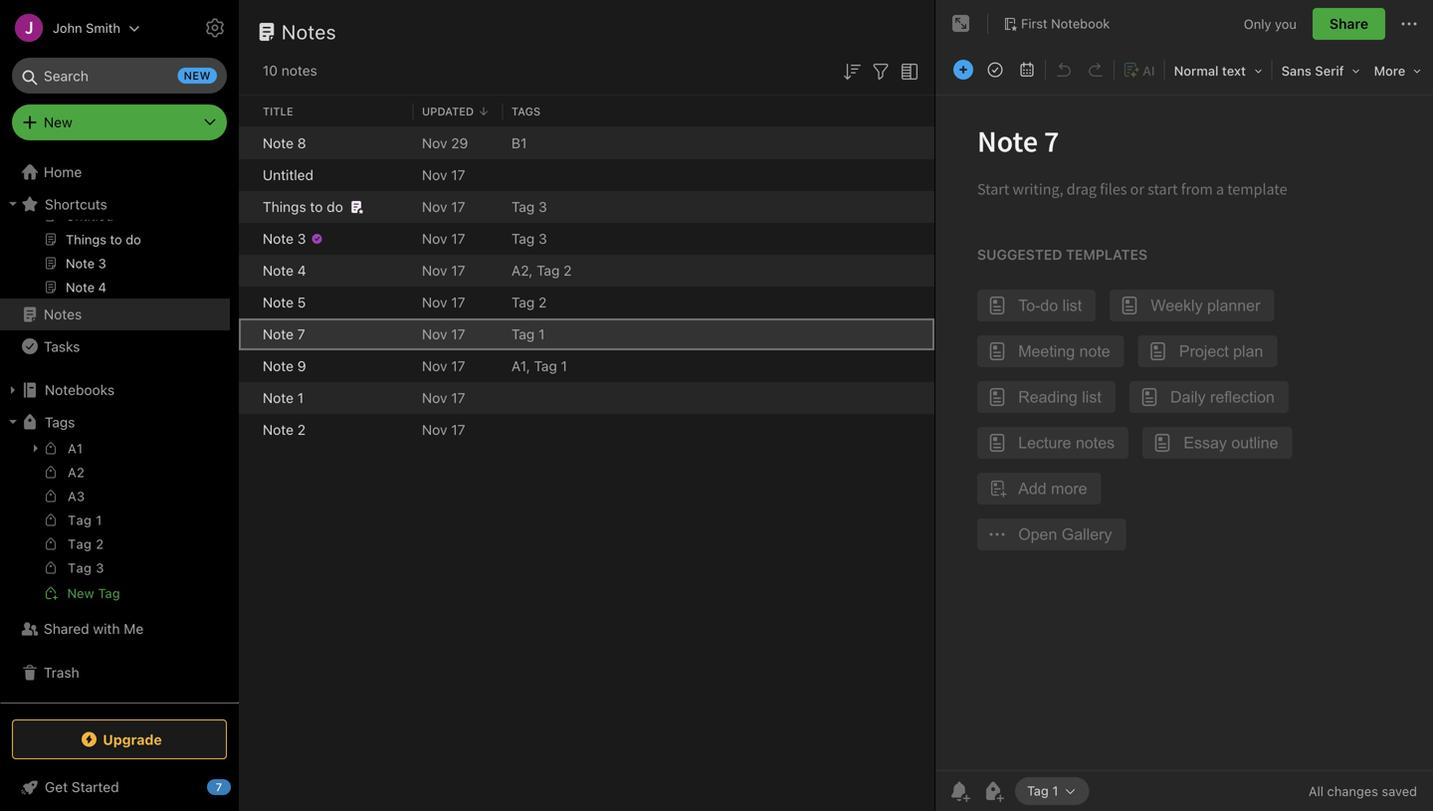 Task type: vqa. For each thing, say whether or not it's contained in the screenshot.
the Main element at left
no



Task type: locate. For each thing, give the bounding box(es) containing it.
0 horizontal spatial 7
[[216, 781, 222, 794]]

nov 17 for note 4
[[422, 262, 465, 279]]

0 horizontal spatial notes
[[44, 306, 82, 322]]

tag 1 up the a1, on the left of the page
[[512, 326, 545, 342]]

1 17 from the top
[[451, 167, 465, 183]]

4 17 from the top
[[451, 262, 465, 279]]

things
[[263, 199, 306, 215]]

note for note 4
[[263, 262, 294, 279]]

new inside popup button
[[44, 114, 72, 130]]

1 nov 17 from the top
[[422, 167, 465, 183]]

updated
[[422, 105, 474, 118]]

serif
[[1315, 63, 1344, 78]]

9 nov from the top
[[422, 390, 447, 406]]

More field
[[1367, 56, 1428, 85]]

0 vertical spatial tag 2
[[512, 294, 547, 311]]

17 for note 1
[[451, 390, 465, 406]]

2 nov 17 from the top
[[422, 199, 465, 215]]

add a reminder image
[[948, 779, 971, 803]]

0 vertical spatial notes
[[282, 20, 336, 43]]

7 nov 17 from the top
[[422, 358, 465, 374]]

note 8
[[263, 135, 306, 151]]

2
[[564, 262, 572, 279], [538, 294, 547, 311], [297, 422, 306, 438], [96, 536, 104, 551]]

8 nov 17 from the top
[[422, 390, 465, 406]]

first notebook button
[[996, 10, 1117, 38]]

new up home
[[44, 114, 72, 130]]

2 down tag 1 link
[[96, 536, 104, 551]]

1 down a3 link
[[96, 513, 102, 528]]

1 vertical spatial 7
[[216, 781, 222, 794]]

note up note 2
[[263, 390, 294, 406]]

0 horizontal spatial tag 2
[[68, 536, 104, 551]]

9
[[297, 358, 306, 374]]

share button
[[1313, 8, 1385, 40]]

1 horizontal spatial 7
[[297, 326, 305, 342]]

1 inside tree
[[96, 513, 102, 528]]

0 vertical spatial new
[[44, 114, 72, 130]]

normal
[[1174, 63, 1219, 78]]

0 vertical spatial tag 3
[[512, 199, 547, 215]]

3 note from the top
[[263, 262, 294, 279]]

new button
[[12, 105, 227, 140]]

2 note from the top
[[263, 230, 294, 247]]

notes up notes at the top left of page
[[282, 20, 336, 43]]

6 note from the top
[[263, 358, 294, 374]]

tag 1 right 'add tag' image
[[1027, 783, 1058, 798]]

a2, tag 2
[[512, 262, 572, 279]]

tree containing home
[[0, 8, 239, 702]]

row group
[[239, 127, 935, 446]]

tag 3
[[512, 199, 547, 215], [512, 230, 547, 247], [68, 560, 104, 575]]

8 17 from the top
[[451, 390, 465, 406]]

note left 5
[[263, 294, 294, 311]]

new
[[44, 114, 72, 130], [67, 586, 94, 601]]

note left 4
[[263, 262, 294, 279]]

note
[[263, 135, 294, 151], [263, 230, 294, 247], [263, 262, 294, 279], [263, 294, 294, 311], [263, 326, 294, 342], [263, 358, 294, 374], [263, 390, 294, 406], [263, 422, 294, 438]]

1 group from the top
[[0, 40, 230, 307]]

7 nov from the top
[[422, 326, 447, 342]]

note for note 7
[[263, 326, 294, 342]]

7 down 5
[[297, 326, 305, 342]]

4 note from the top
[[263, 294, 294, 311]]

a1
[[68, 441, 83, 456]]

note 9
[[263, 358, 306, 374]]

7 inside row group
[[297, 326, 305, 342]]

nov 17
[[422, 167, 465, 183], [422, 199, 465, 215], [422, 230, 465, 247], [422, 262, 465, 279], [422, 294, 465, 311], [422, 326, 465, 342], [422, 358, 465, 374], [422, 390, 465, 406], [422, 422, 465, 438]]

tag 3 for things to do
[[512, 199, 547, 215]]

note 1
[[263, 390, 304, 406]]

note down things
[[263, 230, 294, 247]]

9 nov 17 from the top
[[422, 422, 465, 438]]

17 for note 5
[[451, 294, 465, 311]]

2 17 from the top
[[451, 199, 465, 215]]

nov
[[422, 135, 447, 151], [422, 167, 447, 183], [422, 199, 447, 215], [422, 230, 447, 247], [422, 262, 447, 279], [422, 294, 447, 311], [422, 326, 447, 342], [422, 358, 447, 374], [422, 390, 447, 406], [422, 422, 447, 438]]

tree
[[0, 8, 239, 702]]

6 17 from the top
[[451, 326, 465, 342]]

text
[[1222, 63, 1246, 78]]

tags up b1
[[512, 105, 541, 118]]

1 right 'add tag' image
[[1052, 783, 1058, 798]]

nov 29
[[422, 135, 468, 151]]

3
[[538, 199, 547, 215], [297, 230, 306, 247], [538, 230, 547, 247], [96, 560, 104, 575]]

7
[[297, 326, 305, 342], [216, 781, 222, 794]]

first notebook
[[1021, 16, 1110, 31]]

0 vertical spatial group
[[0, 40, 230, 307]]

smith
[[86, 20, 120, 35]]

6 nov 17 from the top
[[422, 326, 465, 342]]

1 horizontal spatial tag 2
[[512, 294, 547, 311]]

0 vertical spatial 7
[[297, 326, 305, 342]]

Font family field
[[1275, 56, 1367, 85]]

10 notes
[[263, 62, 317, 79]]

Account field
[[0, 8, 140, 48]]

0 horizontal spatial tags
[[45, 414, 75, 430]]

tag 2
[[512, 294, 547, 311], [68, 536, 104, 551]]

tag 2 down tag 1 link
[[68, 536, 104, 551]]

shared with me link
[[0, 613, 230, 645]]

tag inside 'note window' element
[[1027, 783, 1049, 798]]

7 17 from the top
[[451, 358, 465, 374]]

nov for note 9
[[422, 358, 447, 374]]

note down note 5
[[263, 326, 294, 342]]

note left 9
[[263, 358, 294, 374]]

note left 8
[[263, 135, 294, 151]]

2 down note 1
[[297, 422, 306, 438]]

add tag image
[[981, 779, 1005, 803]]

john smith
[[53, 20, 120, 35]]

17 for note 4
[[451, 262, 465, 279]]

new up shared with me
[[67, 586, 94, 601]]

note for note 8
[[263, 135, 294, 151]]

1 horizontal spatial tag 1
[[512, 326, 545, 342]]

tag 1 down a3
[[68, 513, 102, 528]]

shortcuts button
[[0, 188, 230, 220]]

note window element
[[936, 0, 1433, 811]]

5 nov 17 from the top
[[422, 294, 465, 311]]

sans
[[1282, 63, 1312, 78]]

1 vertical spatial tag 1
[[68, 513, 102, 528]]

do
[[327, 199, 343, 215]]

17
[[451, 167, 465, 183], [451, 199, 465, 215], [451, 230, 465, 247], [451, 262, 465, 279], [451, 294, 465, 311], [451, 326, 465, 342], [451, 358, 465, 374], [451, 390, 465, 406], [451, 422, 465, 438]]

note for note 2
[[263, 422, 294, 438]]

2 horizontal spatial tag 1
[[1027, 783, 1058, 798]]

a1 link
[[0, 436, 230, 462]]

5 nov from the top
[[422, 262, 447, 279]]

group
[[0, 40, 230, 307], [0, 436, 230, 613]]

1 vertical spatial new
[[67, 586, 94, 601]]

2 group from the top
[[0, 436, 230, 613]]

1 vertical spatial tags
[[45, 414, 75, 430]]

2 vertical spatial tag 3
[[68, 560, 104, 575]]

0 vertical spatial tag 1
[[512, 326, 545, 342]]

8 note from the top
[[263, 422, 294, 438]]

2 nov from the top
[[422, 167, 447, 183]]

tags up a1 on the left bottom of page
[[45, 414, 75, 430]]

shared with me
[[44, 621, 144, 637]]

note for note 3
[[263, 230, 294, 247]]

7 note from the top
[[263, 390, 294, 406]]

tag 1
[[512, 326, 545, 342], [68, 513, 102, 528], [1027, 783, 1058, 798]]

home link
[[0, 156, 239, 188]]

1 vertical spatial tag 3
[[512, 230, 547, 247]]

notes
[[281, 62, 317, 79]]

5
[[297, 294, 306, 311]]

nov for note 5
[[422, 294, 447, 311]]

5 17 from the top
[[451, 294, 465, 311]]

1 nov from the top
[[422, 135, 447, 151]]

cell for note 4
[[239, 255, 255, 287]]

more
[[1374, 63, 1406, 78]]

changes
[[1327, 784, 1378, 799]]

View options field
[[893, 58, 922, 83]]

29
[[451, 135, 468, 151]]

new for new tag
[[67, 586, 94, 601]]

4 nov from the top
[[422, 230, 447, 247]]

notes
[[282, 20, 336, 43], [44, 306, 82, 322]]

3 nov 17 from the top
[[422, 230, 465, 247]]

note down note 1
[[263, 422, 294, 438]]

nov for note 8
[[422, 135, 447, 151]]

3 nov from the top
[[422, 199, 447, 215]]

1 vertical spatial tag 2
[[68, 536, 104, 551]]

first
[[1021, 16, 1048, 31]]

5 note from the top
[[263, 326, 294, 342]]

9 17 from the top
[[451, 422, 465, 438]]

notes up tasks
[[44, 306, 82, 322]]

Sort options field
[[840, 58, 864, 83]]

tag 1 button
[[1015, 777, 1089, 805]]

tag
[[512, 199, 535, 215], [512, 230, 535, 247], [537, 262, 560, 279], [512, 294, 535, 311], [512, 326, 535, 342], [534, 358, 557, 374], [68, 513, 92, 528], [68, 536, 92, 551], [68, 560, 92, 575], [98, 586, 120, 601], [1027, 783, 1049, 798]]

4 nov 17 from the top
[[422, 262, 465, 279]]

tag 2 down a2, at left top
[[512, 294, 547, 311]]

1 vertical spatial group
[[0, 436, 230, 613]]

a2
[[68, 465, 85, 480]]

2 vertical spatial tag 1
[[1027, 783, 1058, 798]]

0 vertical spatial tags
[[512, 105, 541, 118]]

6 nov from the top
[[422, 294, 447, 311]]

7 left "click to collapse" image
[[216, 781, 222, 794]]

0 horizontal spatial tag 1
[[68, 513, 102, 528]]

trash link
[[0, 657, 230, 689]]

1 right the a1, on the left of the page
[[561, 358, 567, 374]]

expand notebooks image
[[5, 382, 21, 398]]

group containing a1
[[0, 436, 230, 613]]

8 nov from the top
[[422, 358, 447, 374]]

4
[[297, 262, 306, 279]]

cell
[[239, 127, 255, 159], [239, 159, 255, 191], [239, 191, 255, 223], [239, 223, 255, 255], [239, 255, 255, 287], [239, 287, 255, 318], [239, 318, 255, 350], [239, 350, 255, 382], [239, 382, 255, 414], [504, 414, 935, 446]]

me
[[124, 621, 144, 637]]

a3
[[68, 489, 85, 504]]

new inside button
[[67, 586, 94, 601]]

1 vertical spatial notes
[[44, 306, 82, 322]]

1
[[538, 326, 545, 342], [561, 358, 567, 374], [297, 390, 304, 406], [96, 513, 102, 528], [1052, 783, 1058, 798]]

1 note from the top
[[263, 135, 294, 151]]

tags
[[512, 105, 541, 118], [45, 414, 75, 430]]

3 inside tag 3 link
[[96, 560, 104, 575]]



Task type: describe. For each thing, give the bounding box(es) containing it.
tag 3 link
[[0, 557, 230, 581]]

calendar event image
[[1013, 56, 1041, 84]]

settings image
[[203, 16, 227, 40]]

note 5
[[263, 294, 306, 311]]

get started
[[45, 779, 119, 795]]

new tag
[[67, 586, 120, 601]]

nov for note 4
[[422, 262, 447, 279]]

cell for note 7
[[239, 318, 255, 350]]

nov 17 for note 9
[[422, 358, 465, 374]]

2 down a2, tag 2 on the left top
[[538, 294, 547, 311]]

a2 link
[[0, 462, 230, 486]]

new
[[184, 69, 211, 82]]

nov for note 7
[[422, 326, 447, 342]]

tags inside button
[[45, 414, 75, 430]]

Heading level field
[[1167, 56, 1270, 85]]

3 17 from the top
[[451, 230, 465, 247]]

all
[[1309, 784, 1324, 799]]

tag 1 inside tree
[[68, 513, 102, 528]]

tasks button
[[0, 330, 230, 362]]

17 for untitled
[[451, 167, 465, 183]]

nov 17 for note 7
[[422, 326, 465, 342]]

tasks
[[44, 338, 80, 355]]

things to do
[[263, 199, 343, 215]]

note 7
[[263, 326, 305, 342]]

Note Editor text field
[[936, 96, 1433, 770]]

notebooks link
[[0, 374, 230, 406]]

new search field
[[26, 58, 217, 94]]

only you
[[1244, 16, 1297, 31]]

cell for untitled
[[239, 159, 255, 191]]

all changes saved
[[1309, 784, 1417, 799]]

tag 1 inside button
[[1027, 783, 1058, 798]]

only
[[1244, 16, 1271, 31]]

note for note 9
[[263, 358, 294, 374]]

b1
[[512, 135, 527, 151]]

More actions field
[[1397, 8, 1421, 40]]

to
[[310, 199, 323, 215]]

1 down 9
[[297, 390, 304, 406]]

nov for note 1
[[422, 390, 447, 406]]

note for note 5
[[263, 294, 294, 311]]

tags button
[[0, 406, 230, 438]]

1 up a1, tag 1
[[538, 326, 545, 342]]

2 right a2, at left top
[[564, 262, 572, 279]]

17 for note 7
[[451, 326, 465, 342]]

note 3
[[263, 230, 306, 247]]

cell for note 9
[[239, 350, 255, 382]]

note for note 1
[[263, 390, 294, 406]]

8
[[297, 135, 306, 151]]

title
[[263, 105, 293, 118]]

you
[[1275, 16, 1297, 31]]

cell for note 1
[[239, 382, 255, 414]]

tag 3 inside group
[[68, 560, 104, 575]]

10 nov from the top
[[422, 422, 447, 438]]

note 4
[[263, 262, 306, 279]]

untitled
[[263, 167, 314, 183]]

Tag 1 Tag actions field
[[1058, 784, 1077, 798]]

Search text field
[[26, 58, 213, 94]]

more actions image
[[1397, 12, 1421, 36]]

task image
[[981, 56, 1009, 84]]

expand tags image
[[5, 414, 21, 430]]

cell for note 8
[[239, 127, 255, 159]]

nov for untitled
[[422, 167, 447, 183]]

john
[[53, 20, 82, 35]]

tag 3 for note 3
[[512, 230, 547, 247]]

upgrade button
[[12, 720, 227, 759]]

new tag button
[[0, 581, 230, 605]]

normal text
[[1174, 63, 1246, 78]]

a1,
[[512, 358, 530, 374]]

Add filters field
[[869, 58, 893, 83]]

a1, tag 1
[[512, 358, 567, 374]]

tag 1 link
[[0, 510, 230, 533]]

trash
[[44, 664, 79, 681]]

nov 17 for note 1
[[422, 390, 465, 406]]

home
[[44, 164, 82, 180]]

nov 17 for untitled
[[422, 167, 465, 183]]

group for tags
[[0, 436, 230, 613]]

expand note image
[[950, 12, 973, 36]]

10
[[263, 62, 278, 79]]

notes inside tree
[[44, 306, 82, 322]]

group for shortcuts
[[0, 40, 230, 307]]

1 horizontal spatial notes
[[282, 20, 336, 43]]

1 horizontal spatial tags
[[512, 105, 541, 118]]

shortcuts
[[45, 196, 107, 212]]

notebook
[[1051, 16, 1110, 31]]

click to collapse image
[[231, 774, 246, 798]]

2 inside group
[[96, 536, 104, 551]]

Help and Learning task checklist field
[[0, 771, 239, 803]]

share
[[1330, 15, 1369, 32]]

cell for note 5
[[239, 287, 255, 318]]

Insert field
[[949, 56, 978, 84]]

saved
[[1382, 784, 1417, 799]]

shared
[[44, 621, 89, 637]]

upgrade
[[103, 731, 162, 748]]

sans serif
[[1282, 63, 1344, 78]]

row group containing note 8
[[239, 127, 935, 446]]

a3 link
[[0, 486, 230, 510]]

notebooks
[[45, 382, 115, 398]]

1 inside button
[[1052, 783, 1058, 798]]

with
[[93, 621, 120, 637]]

notes link
[[0, 299, 230, 330]]

new for new
[[44, 114, 72, 130]]

a2,
[[512, 262, 533, 279]]

17 for note 9
[[451, 358, 465, 374]]

get
[[45, 779, 68, 795]]

tag 2 link
[[0, 533, 230, 557]]

add filters image
[[869, 60, 893, 83]]

started
[[72, 779, 119, 795]]

nov 17 for note 5
[[422, 294, 465, 311]]

7 inside help and learning task checklist field
[[216, 781, 222, 794]]

note 2
[[263, 422, 306, 438]]



